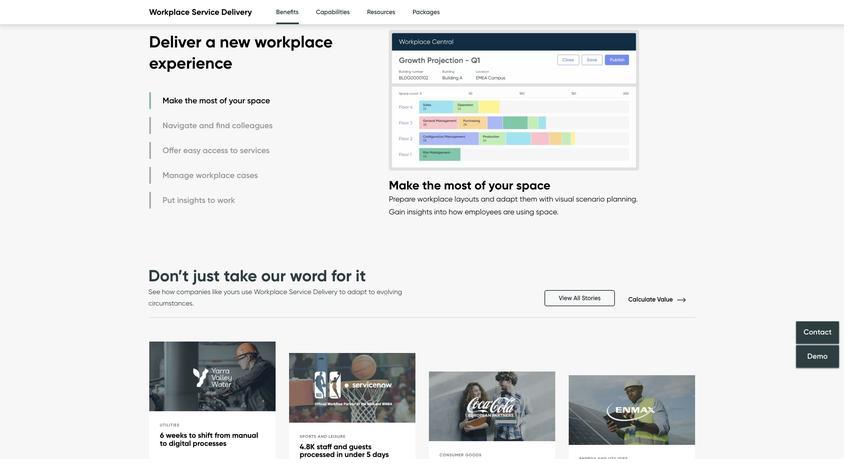 Task type: describe. For each thing, give the bounding box(es) containing it.
workplace inside don't just take our word for it see how companies like yours use workplace service delivery to adapt to evolving circumstances.
[[254, 288, 287, 296]]

make the most of your space link
[[149, 92, 274, 109]]

to down for
[[339, 288, 346, 296]]

delivering a unified experience at yarra valley water image
[[149, 342, 275, 413]]

2022 nba all-star fans celebrate safely with wsd image
[[289, 353, 415, 424]]

easy
[[183, 146, 201, 155]]

offer easy access to services link
[[149, 142, 274, 159]]

view all stories
[[559, 295, 601, 302]]

service inside don't just take our word for it see how companies like yours use workplace service delivery to adapt to evolving circumstances.
[[289, 288, 311, 296]]

value
[[657, 296, 673, 304]]

how inside don't just take our word for it see how companies like yours use workplace service delivery to adapt to evolving circumstances.
[[162, 288, 175, 296]]

don't just take our word for it see how companies like yours use workplace service delivery to adapt to evolving circumstances.
[[148, 266, 402, 308]]

benefits link
[[276, 0, 299, 26]]

make for make the most of your space prepare workplace layouts and adapt them with visual scenario planning. gain insights into how employees are using space.
[[389, 178, 419, 193]]

take
[[224, 266, 257, 286]]

evolving
[[377, 288, 402, 296]]

navigate
[[163, 121, 197, 131]]

don't
[[148, 266, 189, 286]]

weeks
[[166, 431, 187, 440]]

scenario
[[576, 195, 605, 204]]

see
[[148, 288, 160, 296]]

circumstances.
[[148, 300, 194, 308]]

colleagues
[[232, 121, 273, 131]]

it
[[356, 266, 366, 286]]

offer
[[163, 146, 181, 155]]

to left work
[[208, 196, 215, 205]]

use
[[242, 288, 252, 296]]

manage
[[163, 171, 194, 180]]

insights inside make the most of your space prepare workplace layouts and adapt them with visual scenario planning. gain insights into how employees are using space.
[[407, 207, 432, 216]]

deliver a new workplace experience
[[149, 32, 333, 73]]

employees
[[465, 207, 501, 216]]

make for make the most of your space
[[163, 96, 183, 106]]

put insights to work
[[163, 196, 235, 205]]

resources
[[367, 8, 395, 16]]

experience
[[149, 53, 232, 73]]

0 vertical spatial workplace
[[149, 7, 190, 17]]

the for make the most of your space
[[185, 96, 197, 106]]

view all stories link
[[545, 291, 615, 307]]

workplace inside make the most of your space prepare workplace layouts and adapt them with visual scenario planning. gain insights into how employees are using space.
[[417, 195, 453, 204]]

with
[[539, 195, 553, 204]]

to left evolving
[[369, 288, 375, 296]]

to left digital
[[160, 439, 167, 448]]

work
[[217, 196, 235, 205]]

resources link
[[367, 0, 395, 25]]

6 weeks to shift from manual to digital processes
[[160, 431, 258, 448]]

from
[[215, 431, 230, 440]]

using
[[516, 207, 534, 216]]

4.8k staff and guests processed in under 5 days
[[300, 443, 389, 460]]

visual
[[555, 195, 574, 204]]

calculate value link
[[628, 296, 696, 304]]

contact
[[803, 328, 832, 337]]

to left shift
[[189, 431, 196, 440]]

demo
[[807, 352, 828, 361]]

of for make the most of your space
[[219, 96, 227, 106]]

ccep facilitates a safe, careful return to work image
[[429, 372, 555, 443]]

space for make the most of your space
[[247, 96, 270, 106]]

guests
[[349, 443, 372, 452]]

5
[[367, 450, 371, 460]]

yours
[[224, 288, 240, 296]]

gain
[[389, 207, 405, 216]]

0 vertical spatial delivery
[[221, 7, 252, 17]]

are
[[503, 207, 514, 216]]

find
[[216, 121, 230, 131]]

calculate
[[628, 296, 656, 304]]

of for make the most of your space prepare workplace layouts and adapt them with visual scenario planning. gain insights into how employees are using space.
[[475, 178, 486, 193]]

stories
[[582, 295, 601, 302]]

into
[[434, 207, 447, 216]]

floor plan for booking conference rooms and workspaces image
[[389, 23, 639, 177]]

manage workplace cases
[[163, 171, 258, 180]]



Task type: vqa. For each thing, say whether or not it's contained in the screenshot.
Make the most of your space YOUR
yes



Task type: locate. For each thing, give the bounding box(es) containing it.
0 horizontal spatial most
[[199, 96, 217, 106]]

make the most of your space
[[163, 96, 270, 106]]

planning.
[[607, 195, 638, 204]]

the inside the make the most of your space link
[[185, 96, 197, 106]]

2 horizontal spatial and
[[481, 195, 494, 204]]

0 horizontal spatial and
[[199, 121, 214, 131]]

1 horizontal spatial workplace
[[255, 32, 333, 52]]

0 vertical spatial space
[[247, 96, 270, 106]]

and
[[199, 121, 214, 131], [481, 195, 494, 204], [334, 443, 347, 452]]

0 vertical spatial workplace
[[255, 32, 333, 52]]

1 vertical spatial delivery
[[313, 288, 338, 296]]

the for make the most of your space prepare workplace layouts and adapt them with visual scenario planning. gain insights into how employees are using space.
[[422, 178, 441, 193]]

insights
[[177, 196, 205, 205], [407, 207, 432, 216]]

0 horizontal spatial service
[[192, 7, 219, 17]]

capabilities
[[316, 8, 350, 16]]

cases
[[237, 171, 258, 180]]

0 horizontal spatial workplace
[[196, 171, 235, 180]]

manual
[[232, 431, 258, 440]]

1 horizontal spatial most
[[444, 178, 472, 193]]

how inside make the most of your space prepare workplace layouts and adapt them with visual scenario planning. gain insights into how employees are using space.
[[449, 207, 463, 216]]

prepare
[[389, 195, 415, 204]]

0 vertical spatial of
[[219, 96, 227, 106]]

workplace
[[149, 7, 190, 17], [254, 288, 287, 296]]

services
[[240, 146, 270, 155]]

adapt down it
[[347, 288, 367, 296]]

0 horizontal spatial the
[[185, 96, 197, 106]]

workplace down our
[[254, 288, 287, 296]]

benefits
[[276, 8, 299, 16]]

workplace up the "into"
[[417, 195, 453, 204]]

days
[[373, 450, 389, 460]]

enmax accelerates digital transformation during covid-19 image
[[569, 376, 695, 447]]

1 vertical spatial the
[[422, 178, 441, 193]]

space inside make the most of your space prepare workplace layouts and adapt them with visual scenario planning. gain insights into how employees are using space.
[[516, 178, 550, 193]]

of
[[219, 96, 227, 106], [475, 178, 486, 193]]

space for make the most of your space prepare workplace layouts and adapt them with visual scenario planning. gain insights into how employees are using space.
[[516, 178, 550, 193]]

1 horizontal spatial delivery
[[313, 288, 338, 296]]

0 vertical spatial make
[[163, 96, 183, 106]]

of inside make the most of your space prepare workplace layouts and adapt them with visual scenario planning. gain insights into how employees are using space.
[[475, 178, 486, 193]]

6
[[160, 431, 164, 440]]

insights left the "into"
[[407, 207, 432, 216]]

space up colleagues
[[247, 96, 270, 106]]

0 horizontal spatial your
[[229, 96, 245, 106]]

0 vertical spatial insights
[[177, 196, 205, 205]]

1 vertical spatial adapt
[[347, 288, 367, 296]]

shift
[[198, 431, 213, 440]]

0 vertical spatial and
[[199, 121, 214, 131]]

all
[[573, 295, 580, 302]]

delivery up the new
[[221, 7, 252, 17]]

for
[[331, 266, 352, 286]]

the inside make the most of your space prepare workplace layouts and adapt them with visual scenario planning. gain insights into how employees are using space.
[[422, 178, 441, 193]]

to
[[230, 146, 238, 155], [208, 196, 215, 205], [339, 288, 346, 296], [369, 288, 375, 296], [189, 431, 196, 440], [160, 439, 167, 448]]

workplace inside the deliver a new workplace experience
[[255, 32, 333, 52]]

1 horizontal spatial service
[[289, 288, 311, 296]]

0 horizontal spatial space
[[247, 96, 270, 106]]

workplace down access
[[196, 171, 235, 180]]

packages
[[413, 8, 440, 16]]

put insights to work link
[[149, 192, 274, 209]]

1 horizontal spatial insights
[[407, 207, 432, 216]]

1 horizontal spatial the
[[422, 178, 441, 193]]

just
[[193, 266, 220, 286]]

capabilities link
[[316, 0, 350, 25]]

offer easy access to services
[[163, 146, 270, 155]]

1 vertical spatial your
[[489, 178, 513, 193]]

1 horizontal spatial how
[[449, 207, 463, 216]]

and inside 4.8k staff and guests processed in under 5 days
[[334, 443, 347, 452]]

and left find
[[199, 121, 214, 131]]

under
[[345, 450, 365, 460]]

space.
[[536, 207, 559, 216]]

1 horizontal spatial make
[[389, 178, 419, 193]]

delivery down for
[[313, 288, 338, 296]]

to right access
[[230, 146, 238, 155]]

put
[[163, 196, 175, 205]]

service up 'a'
[[192, 7, 219, 17]]

processes
[[193, 439, 227, 448]]

adapt
[[496, 195, 518, 204], [347, 288, 367, 296]]

workplace service delivery
[[149, 7, 252, 17]]

0 vertical spatial most
[[199, 96, 217, 106]]

most up layouts
[[444, 178, 472, 193]]

processed
[[300, 450, 335, 460]]

make up prepare at the left top of page
[[389, 178, 419, 193]]

new
[[220, 32, 251, 52]]

1 vertical spatial insights
[[407, 207, 432, 216]]

delivery
[[221, 7, 252, 17], [313, 288, 338, 296]]

staff
[[317, 443, 332, 452]]

1 horizontal spatial and
[[334, 443, 347, 452]]

how
[[449, 207, 463, 216], [162, 288, 175, 296]]

make up "navigate"
[[163, 96, 183, 106]]

and up employees
[[481, 195, 494, 204]]

delivery inside don't just take our word for it see how companies like yours use workplace service delivery to adapt to evolving circumstances.
[[313, 288, 338, 296]]

packages link
[[413, 0, 440, 25]]

navigate and find colleagues
[[163, 121, 273, 131]]

space up them
[[516, 178, 550, 193]]

1 vertical spatial make
[[389, 178, 419, 193]]

your up are
[[489, 178, 513, 193]]

most for make the most of your space prepare workplace layouts and adapt them with visual scenario planning. gain insights into how employees are using space.
[[444, 178, 472, 193]]

the up "navigate"
[[185, 96, 197, 106]]

service
[[192, 7, 219, 17], [289, 288, 311, 296]]

most inside make the most of your space prepare workplace layouts and adapt them with visual scenario planning. gain insights into how employees are using space.
[[444, 178, 472, 193]]

2 horizontal spatial workplace
[[417, 195, 453, 204]]

contact link
[[796, 322, 839, 344]]

1 vertical spatial of
[[475, 178, 486, 193]]

1 vertical spatial how
[[162, 288, 175, 296]]

adapt up are
[[496, 195, 518, 204]]

workplace down benefits link
[[255, 32, 333, 52]]

of up layouts
[[475, 178, 486, 193]]

deliver
[[149, 32, 201, 52]]

make inside make the most of your space prepare workplace layouts and adapt them with visual scenario planning. gain insights into how employees are using space.
[[389, 178, 419, 193]]

demo link
[[796, 346, 839, 368]]

your up find
[[229, 96, 245, 106]]

1 horizontal spatial adapt
[[496, 195, 518, 204]]

0 vertical spatial the
[[185, 96, 197, 106]]

the up the "into"
[[422, 178, 441, 193]]

calculate value
[[628, 296, 674, 304]]

workplace up deliver
[[149, 7, 190, 17]]

a
[[206, 32, 216, 52]]

most for make the most of your space
[[199, 96, 217, 106]]

and inside make the most of your space prepare workplace layouts and adapt them with visual scenario planning. gain insights into how employees are using space.
[[481, 195, 494, 204]]

0 horizontal spatial how
[[162, 288, 175, 296]]

your
[[229, 96, 245, 106], [489, 178, 513, 193]]

workplace
[[255, 32, 333, 52], [196, 171, 235, 180], [417, 195, 453, 204]]

4.8k
[[300, 443, 315, 452]]

insights right put
[[177, 196, 205, 205]]

1 horizontal spatial your
[[489, 178, 513, 193]]

access
[[203, 146, 228, 155]]

most up "navigate and find colleagues" link
[[199, 96, 217, 106]]

1 vertical spatial workplace
[[196, 171, 235, 180]]

1 horizontal spatial of
[[475, 178, 486, 193]]

most
[[199, 96, 217, 106], [444, 178, 472, 193]]

how right the "into"
[[449, 207, 463, 216]]

2 vertical spatial workplace
[[417, 195, 453, 204]]

our
[[261, 266, 286, 286]]

your for make the most of your space
[[229, 96, 245, 106]]

the
[[185, 96, 197, 106], [422, 178, 441, 193]]

make
[[163, 96, 183, 106], [389, 178, 419, 193]]

0 vertical spatial how
[[449, 207, 463, 216]]

1 vertical spatial space
[[516, 178, 550, 193]]

0 vertical spatial your
[[229, 96, 245, 106]]

your inside make the most of your space prepare workplace layouts and adapt them with visual scenario planning. gain insights into how employees are using space.
[[489, 178, 513, 193]]

0 horizontal spatial workplace
[[149, 7, 190, 17]]

1 horizontal spatial workplace
[[254, 288, 287, 296]]

navigate and find colleagues link
[[149, 117, 274, 134]]

in
[[337, 450, 343, 460]]

how up circumstances.
[[162, 288, 175, 296]]

make the most of your space prepare workplace layouts and adapt them with visual scenario planning. gain insights into how employees are using space.
[[389, 178, 638, 216]]

like
[[212, 288, 222, 296]]

companies
[[177, 288, 211, 296]]

1 vertical spatial workplace
[[254, 288, 287, 296]]

1 vertical spatial most
[[444, 178, 472, 193]]

layouts
[[455, 195, 479, 204]]

1 horizontal spatial space
[[516, 178, 550, 193]]

service down word
[[289, 288, 311, 296]]

1 vertical spatial and
[[481, 195, 494, 204]]

manage workplace cases link
[[149, 167, 274, 184]]

0 horizontal spatial delivery
[[221, 7, 252, 17]]

0 vertical spatial service
[[192, 7, 219, 17]]

adapt inside don't just take our word for it see how companies like yours use workplace service delivery to adapt to evolving circumstances.
[[347, 288, 367, 296]]

0 horizontal spatial make
[[163, 96, 183, 106]]

2 vertical spatial and
[[334, 443, 347, 452]]

word
[[290, 266, 327, 286]]

your for make the most of your space prepare workplace layouts and adapt them with visual scenario planning. gain insights into how employees are using space.
[[489, 178, 513, 193]]

0 horizontal spatial adapt
[[347, 288, 367, 296]]

of up find
[[219, 96, 227, 106]]

and right "staff"
[[334, 443, 347, 452]]

0 vertical spatial adapt
[[496, 195, 518, 204]]

digital
[[169, 439, 191, 448]]

them
[[520, 195, 537, 204]]

0 horizontal spatial insights
[[177, 196, 205, 205]]

adapt inside make the most of your space prepare workplace layouts and adapt them with visual scenario planning. gain insights into how employees are using space.
[[496, 195, 518, 204]]

1 vertical spatial service
[[289, 288, 311, 296]]

view
[[559, 295, 572, 302]]

0 horizontal spatial of
[[219, 96, 227, 106]]

space
[[247, 96, 270, 106], [516, 178, 550, 193]]



